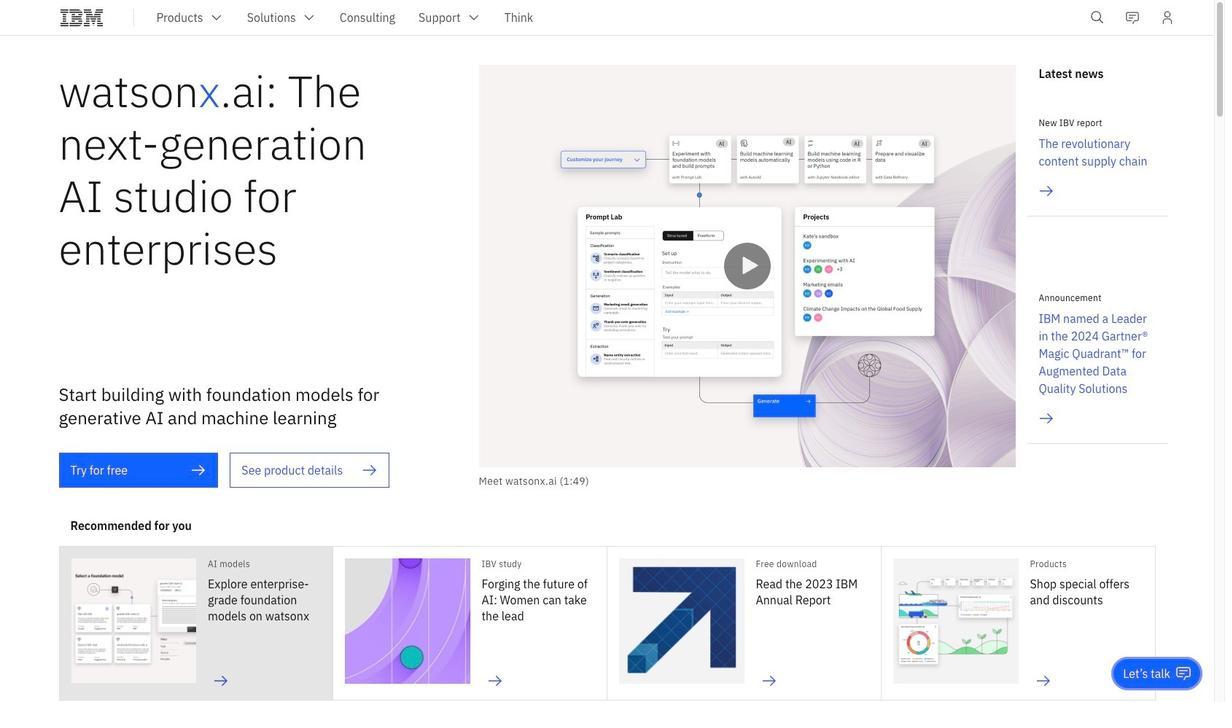 Task type: describe. For each thing, give the bounding box(es) containing it.
let's talk element
[[1124, 666, 1171, 682]]



